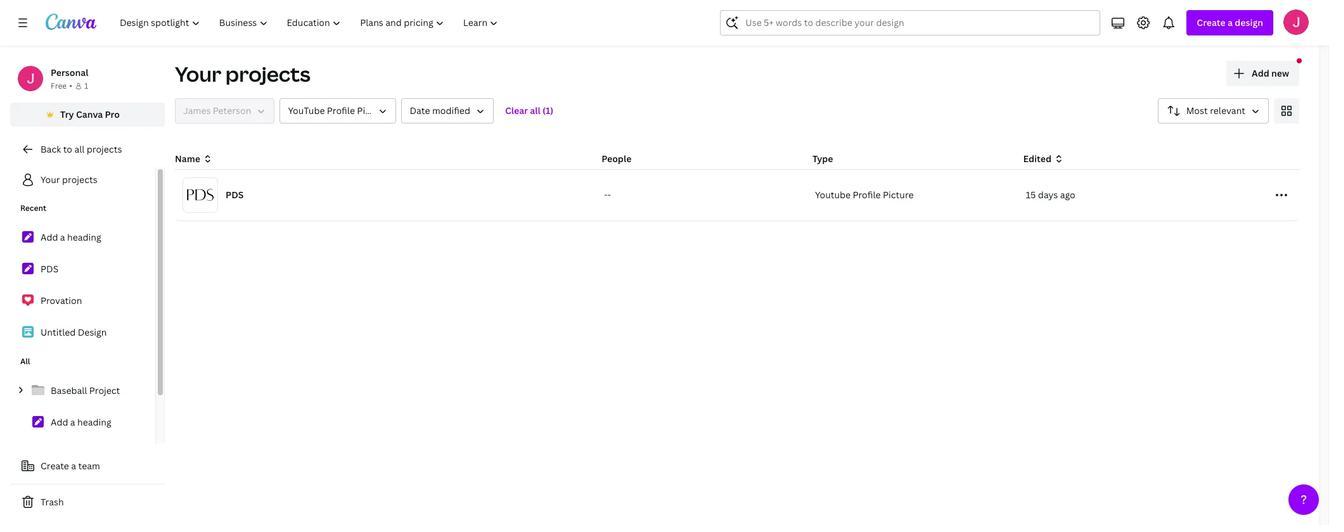 Task type: vqa. For each thing, say whether or not it's contained in the screenshot.
Create a design dropdown button
yes



Task type: describe. For each thing, give the bounding box(es) containing it.
profile for youtube
[[853, 189, 881, 201]]

peterson
[[213, 105, 251, 117]]

try
[[60, 108, 74, 120]]

youtube
[[288, 105, 325, 117]]

recent
[[20, 203, 46, 214]]

picture for youtube profile picture
[[883, 189, 914, 201]]

2 add a heading link from the top
[[10, 409, 155, 436]]

people
[[602, 153, 631, 165]]

0 horizontal spatial your
[[41, 174, 60, 186]]

Search search field
[[746, 11, 1075, 35]]

Owner button
[[175, 98, 275, 124]]

to
[[63, 143, 72, 155]]

type
[[812, 153, 833, 165]]

pds inside list
[[41, 263, 59, 275]]

add a heading for 2nd add a heading link from the bottom of the page
[[41, 231, 101, 243]]

most relevant
[[1186, 105, 1245, 117]]

modified
[[432, 105, 470, 117]]

(1)
[[543, 105, 553, 117]]

name
[[175, 153, 200, 165]]

15 days ago
[[1026, 189, 1075, 201]]

0 horizontal spatial your projects
[[41, 174, 97, 186]]

edited button
[[1023, 152, 1224, 166]]

try canva pro
[[60, 108, 120, 120]]

--
[[604, 189, 611, 201]]

create a team
[[41, 460, 100, 472]]

edited
[[1023, 153, 1051, 165]]

your projects link
[[10, 167, 155, 193]]

pds link
[[10, 256, 155, 283]]

picture for youtube profile picture
[[357, 105, 388, 117]]

create a team button
[[10, 454, 165, 479]]

1
[[84, 80, 88, 91]]

1 add a heading link from the top
[[10, 224, 155, 251]]

create a design
[[1197, 16, 1263, 29]]

a inside dropdown button
[[1228, 16, 1233, 29]]

add for 1st add a heading link from the bottom
[[51, 416, 68, 428]]

list containing baseball project
[[10, 378, 155, 499]]

james
[[183, 105, 211, 117]]

add for 2nd add a heading link from the bottom of the page
[[41, 231, 58, 243]]

a for 2nd add a heading link from the bottom of the page
[[60, 231, 65, 243]]

15
[[1026, 189, 1036, 201]]

a for create a team button in the left bottom of the page
[[71, 460, 76, 472]]

trash link
[[10, 490, 165, 515]]

free
[[51, 80, 67, 91]]

days
[[1038, 189, 1058, 201]]

clear all (1)
[[505, 105, 553, 117]]

date
[[410, 105, 430, 117]]

create a design button
[[1187, 10, 1273, 35]]

untitled
[[41, 326, 76, 338]]

design
[[78, 326, 107, 338]]

back to all projects link
[[10, 137, 165, 162]]

add a heading for 1st add a heading link from the bottom
[[51, 416, 111, 428]]

baseball project
[[51, 385, 120, 397]]



Task type: locate. For each thing, give the bounding box(es) containing it.
0 horizontal spatial create
[[41, 460, 69, 472]]

1 horizontal spatial all
[[530, 105, 540, 117]]

0 horizontal spatial pds
[[41, 263, 59, 275]]

2 - from the left
[[608, 189, 611, 201]]

1 horizontal spatial picture
[[883, 189, 914, 201]]

name button
[[175, 152, 213, 166]]

top level navigation element
[[112, 10, 509, 35]]

list
[[10, 224, 155, 346], [10, 378, 155, 499]]

a up pds link
[[60, 231, 65, 243]]

a down baseball
[[70, 416, 75, 428]]

0 horizontal spatial picture
[[357, 105, 388, 117]]

1 vertical spatial heading
[[77, 416, 111, 428]]

add a heading link
[[10, 224, 155, 251], [10, 409, 155, 436]]

design
[[1235, 16, 1263, 29]]

add
[[1252, 67, 1269, 79], [41, 231, 58, 243], [51, 416, 68, 428]]

try canva pro button
[[10, 103, 165, 127]]

team
[[78, 460, 100, 472]]

your up james
[[175, 60, 221, 87]]

create left "team"
[[41, 460, 69, 472]]

0 vertical spatial heading
[[67, 231, 101, 243]]

untitled design
[[41, 326, 107, 338]]

canva
[[76, 108, 103, 120]]

your projects
[[175, 60, 310, 87], [41, 174, 97, 186]]

None search field
[[720, 10, 1101, 35]]

add left new
[[1252, 67, 1269, 79]]

1 vertical spatial add
[[41, 231, 58, 243]]

back to all projects
[[41, 143, 122, 155]]

a left "team"
[[71, 460, 76, 472]]

1 vertical spatial your projects
[[41, 174, 97, 186]]

picture inside category button
[[357, 105, 388, 117]]

0 vertical spatial your projects
[[175, 60, 310, 87]]

a
[[1228, 16, 1233, 29], [60, 231, 65, 243], [70, 416, 75, 428], [71, 460, 76, 472]]

2 vertical spatial projects
[[62, 174, 97, 186]]

untitled design link
[[10, 319, 155, 346]]

add new button
[[1226, 61, 1299, 86]]

0 vertical spatial add a heading link
[[10, 224, 155, 251]]

0 vertical spatial profile
[[327, 105, 355, 117]]

pds
[[226, 189, 244, 201], [41, 263, 59, 275]]

list containing add a heading
[[10, 224, 155, 346]]

a for 1st add a heading link from the bottom
[[70, 416, 75, 428]]

Date modified button
[[401, 98, 494, 124]]

1 horizontal spatial pds
[[226, 189, 244, 201]]

0 vertical spatial your
[[175, 60, 221, 87]]

0 vertical spatial add a heading
[[41, 231, 101, 243]]

0 horizontal spatial profile
[[327, 105, 355, 117]]

Category button
[[280, 98, 396, 124]]

0 vertical spatial projects
[[226, 60, 310, 87]]

1 vertical spatial your
[[41, 174, 60, 186]]

1 horizontal spatial your
[[175, 60, 221, 87]]

profile for youtube
[[327, 105, 355, 117]]

projects down back to all projects
[[62, 174, 97, 186]]

youtube
[[815, 189, 851, 201]]

create for create a design
[[1197, 16, 1226, 29]]

-
[[604, 189, 608, 201], [608, 189, 611, 201]]

relevant
[[1210, 105, 1245, 117]]

1 vertical spatial profile
[[853, 189, 881, 201]]

picture
[[357, 105, 388, 117], [883, 189, 914, 201]]

provation
[[41, 295, 82, 307]]

new
[[1271, 67, 1289, 79]]

add inside dropdown button
[[1252, 67, 1269, 79]]

your down back
[[41, 174, 60, 186]]

1 vertical spatial pds
[[41, 263, 59, 275]]

baseball
[[51, 385, 87, 397]]

projects inside 'link'
[[87, 143, 122, 155]]

trash
[[41, 496, 64, 508]]

heading up pds link
[[67, 231, 101, 243]]

add a heading up pds link
[[41, 231, 101, 243]]

clear all (1) link
[[499, 98, 560, 124]]

1 vertical spatial picture
[[883, 189, 914, 201]]

your projects up peterson
[[175, 60, 310, 87]]

heading for 1st add a heading link from the bottom
[[77, 416, 111, 428]]

add a heading link up pds link
[[10, 224, 155, 251]]

1 vertical spatial create
[[41, 460, 69, 472]]

0 vertical spatial picture
[[357, 105, 388, 117]]

most
[[1186, 105, 1208, 117]]

add a heading down baseball project link
[[51, 416, 111, 428]]

1 vertical spatial add a heading
[[51, 416, 111, 428]]

projects
[[226, 60, 310, 87], [87, 143, 122, 155], [62, 174, 97, 186]]

youtube profile picture
[[288, 105, 388, 117]]

create inside button
[[41, 460, 69, 472]]

1 vertical spatial add a heading link
[[10, 409, 155, 436]]

1 horizontal spatial create
[[1197, 16, 1226, 29]]

0 vertical spatial create
[[1197, 16, 1226, 29]]

2 vertical spatial add
[[51, 416, 68, 428]]

0 vertical spatial list
[[10, 224, 155, 346]]

date modified
[[410, 105, 470, 117]]

0 vertical spatial pds
[[226, 189, 244, 201]]

all
[[20, 356, 30, 367]]

all
[[530, 105, 540, 117], [74, 143, 85, 155]]

a left the design
[[1228, 16, 1233, 29]]

heading
[[67, 231, 101, 243], [77, 416, 111, 428]]

1 vertical spatial projects
[[87, 143, 122, 155]]

add a heading link down baseball project link
[[10, 409, 155, 436]]

your projects down the to
[[41, 174, 97, 186]]

projects up peterson
[[226, 60, 310, 87]]

1 horizontal spatial profile
[[853, 189, 881, 201]]

your
[[175, 60, 221, 87], [41, 174, 60, 186]]

heading down baseball project on the left
[[77, 416, 111, 428]]

provation link
[[10, 288, 155, 314]]

baseball project link
[[10, 378, 155, 404]]

project
[[89, 385, 120, 397]]

1 vertical spatial all
[[74, 143, 85, 155]]

personal
[[51, 67, 88, 79]]

1 list from the top
[[10, 224, 155, 346]]

james peterson
[[183, 105, 251, 117]]

pro
[[105, 108, 120, 120]]

2 list from the top
[[10, 378, 155, 499]]

create inside dropdown button
[[1197, 16, 1226, 29]]

profile
[[327, 105, 355, 117], [853, 189, 881, 201]]

james peterson image
[[1283, 10, 1309, 35]]

0 vertical spatial all
[[530, 105, 540, 117]]

1 - from the left
[[604, 189, 608, 201]]

all right the to
[[74, 143, 85, 155]]

create
[[1197, 16, 1226, 29], [41, 460, 69, 472]]

add new
[[1252, 67, 1289, 79]]

Sort by button
[[1158, 98, 1269, 124]]

free •
[[51, 80, 72, 91]]

profile inside category button
[[327, 105, 355, 117]]

create for create a team
[[41, 460, 69, 472]]

add a heading
[[41, 231, 101, 243], [51, 416, 111, 428]]

•
[[69, 80, 72, 91]]

create left the design
[[1197, 16, 1226, 29]]

1 horizontal spatial your projects
[[175, 60, 310, 87]]

youtube profile picture
[[815, 189, 914, 201]]

ago
[[1060, 189, 1075, 201]]

add down baseball
[[51, 416, 68, 428]]

0 vertical spatial add
[[1252, 67, 1269, 79]]

all left (1)
[[530, 105, 540, 117]]

projects down 'pro'
[[87, 143, 122, 155]]

all inside 'link'
[[74, 143, 85, 155]]

1 vertical spatial list
[[10, 378, 155, 499]]

a inside button
[[71, 460, 76, 472]]

back
[[41, 143, 61, 155]]

add down recent
[[41, 231, 58, 243]]

0 horizontal spatial all
[[74, 143, 85, 155]]

heading for 2nd add a heading link from the bottom of the page
[[67, 231, 101, 243]]

clear
[[505, 105, 528, 117]]



